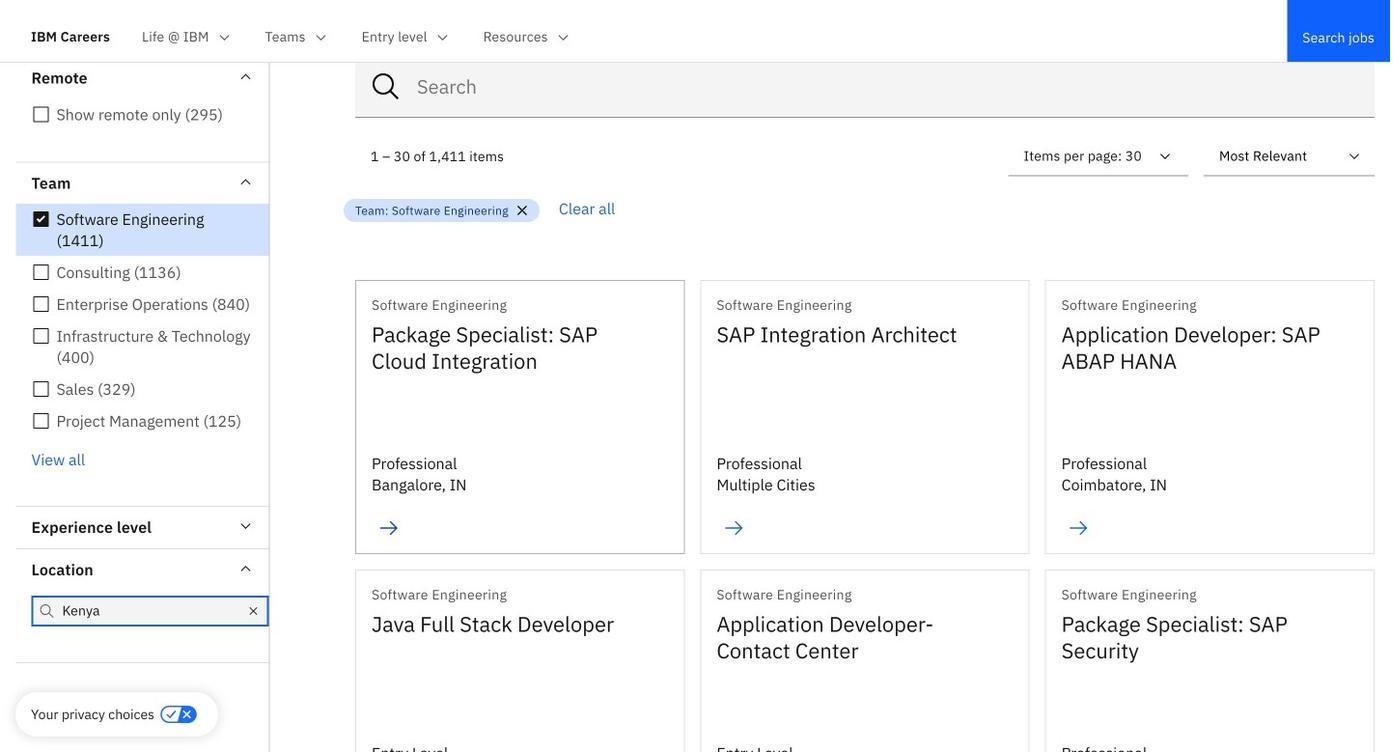 Task type: describe. For each thing, give the bounding box(es) containing it.
your privacy choices element
[[31, 704, 154, 725]]



Task type: vqa. For each thing, say whether or not it's contained in the screenshot.
Your privacy choices element
yes



